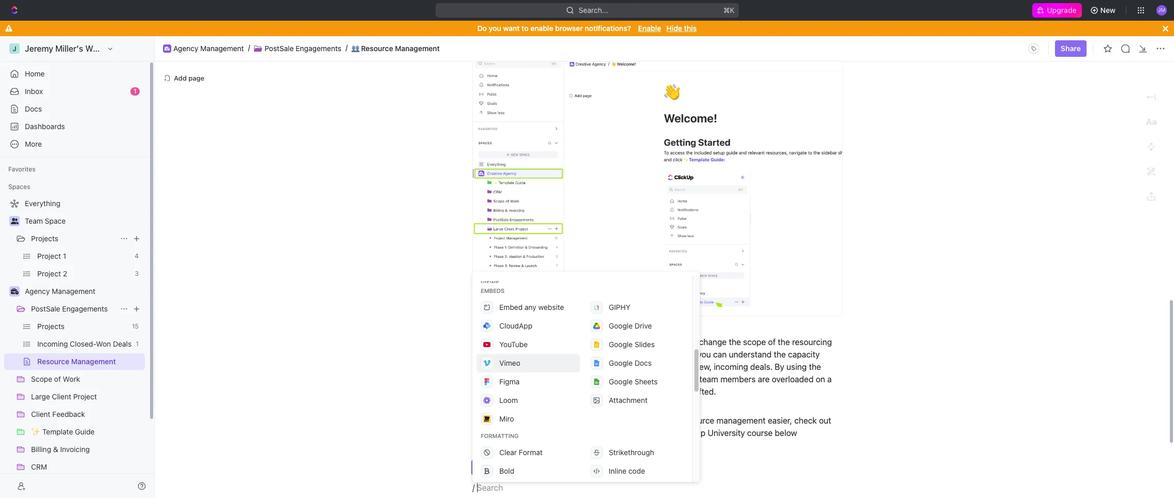 Task type: locate. For each thing, give the bounding box(es) containing it.
agency management for the left agency management link
[[25, 287, 95, 296]]

0 horizontal spatial by
[[472, 338, 482, 348]]

of inside by leveraging these views at the different locations, you can change the scope of the resourcing you want to focus on. by using the views at the space level, you can understand the capacity across all projects, helping you to determine resourcing for new, incoming deals. by using the views at the project folder or list level, you can understand if team members are overloaded on a particular project or determine if the timelines need to be shifted.
[[768, 338, 776, 348]]

google up google docs
[[609, 341, 633, 349]]

google down google slides
[[609, 359, 633, 368]]

team space link
[[25, 213, 143, 230]]

management
[[200, 44, 244, 53], [395, 44, 440, 53], [52, 287, 95, 296], [533, 464, 577, 473]]

figma
[[499, 378, 520, 387]]

views left inline
[[579, 464, 600, 473]]

resource
[[361, 44, 393, 53], [499, 464, 531, 473]]

understand
[[729, 351, 772, 360], [648, 376, 691, 385], [484, 417, 526, 426]]

2 vertical spatial understand
[[484, 417, 526, 426]]

project down figma
[[510, 388, 537, 397]]

enable
[[530, 24, 553, 33]]

as right well
[[651, 429, 660, 439]]

0 horizontal spatial using
[[567, 351, 587, 360]]

new button
[[1086, 2, 1122, 19]]

center
[[538, 429, 563, 439]]

0 vertical spatial postsale
[[265, 44, 294, 53]]

0 horizontal spatial postsale engagements
[[31, 305, 108, 314]]

1 vertical spatial space
[[650, 351, 674, 360]]

miro
[[499, 415, 514, 424]]

understand up formatting
[[484, 417, 526, 426]]

1 vertical spatial these
[[596, 417, 617, 426]]

agency management for topmost agency management link
[[173, 44, 244, 53]]

0 horizontal spatial engagements
[[62, 305, 108, 314]]

business time image for topmost agency management link
[[165, 46, 170, 51]]

determine down the folder
[[549, 388, 587, 397]]

1 horizontal spatial by
[[555, 351, 564, 360]]

if left team
[[693, 376, 697, 385]]

the up on
[[809, 363, 821, 372]]

0 vertical spatial business time image
[[165, 46, 170, 51]]

1 vertical spatial engagements
[[62, 305, 108, 314]]

0 vertical spatial determine
[[600, 363, 638, 372]]

these up documentation
[[596, 417, 617, 426]]

0 horizontal spatial postsale engagements link
[[31, 301, 116, 318]]

browser
[[555, 24, 583, 33]]

views down different
[[603, 351, 624, 360]]

2 horizontal spatial understand
[[729, 351, 772, 360]]

1 horizontal spatial can
[[683, 338, 697, 348]]

0 horizontal spatial as
[[624, 429, 632, 439]]

2 horizontal spatial by
[[775, 363, 784, 372]]

to
[[522, 24, 529, 33], [508, 351, 516, 360], [590, 363, 598, 372], [667, 388, 674, 397]]

2 vertical spatial by
[[775, 363, 784, 372]]

by
[[472, 338, 482, 348], [555, 351, 564, 360], [775, 363, 784, 372]]

code
[[629, 467, 645, 476]]

clickup down resource at bottom
[[676, 429, 706, 439]]

2 vertical spatial at
[[496, 376, 503, 385]]

can left change
[[683, 338, 697, 348]]

management
[[717, 417, 766, 426]]

views up well
[[619, 417, 640, 426]]

0 horizontal spatial resource
[[361, 44, 393, 53]]

by up "across"
[[472, 338, 482, 348]]

want right do
[[503, 24, 520, 33]]

0 horizontal spatial or
[[539, 388, 546, 397]]

space inside by leveraging these views at the different locations, you can change the scope of the resourcing you want to focus on. by using the views at the space level, you can understand the capacity across all projects, helping you to determine resourcing for new, incoming deals. by using the views at the project folder or list level, you can understand if team members are overloaded on a particular project or determine if the timelines need to be shifted.
[[650, 351, 674, 360]]

can down change
[[713, 351, 727, 360]]

4 google from the top
[[609, 378, 633, 387]]

postsale engagements link
[[265, 44, 341, 53], [31, 301, 116, 318]]

slides
[[635, 341, 655, 349]]

these inside by leveraging these views at the different locations, you can change the scope of the resourcing you want to focus on. by using the views at the space level, you can understand the capacity across all projects, helping you to determine resourcing for new, incoming deals. by using the views at the project folder or list level, you can understand if team members are overloaded on a particular project or determine if the timelines need to be shifted.
[[525, 338, 546, 348]]

1 horizontal spatial agency
[[173, 44, 198, 53]]

upgrade
[[1047, 6, 1077, 14]]

format
[[519, 449, 543, 457]]

3 google from the top
[[609, 359, 633, 368]]

1 vertical spatial if
[[589, 388, 594, 397]]

well
[[635, 429, 649, 439]]

folder
[[548, 376, 570, 385]]

at down google slides
[[627, 351, 634, 360]]

0 vertical spatial agency management
[[173, 44, 244, 53]]

to left 'be'
[[667, 388, 674, 397]]

clickup
[[499, 270, 525, 278], [487, 429, 516, 439], [676, 429, 706, 439]]

locations,
[[629, 338, 665, 348]]

you up list
[[574, 363, 588, 372]]

0 vertical spatial views
[[481, 280, 499, 287]]

at up the particular
[[496, 376, 503, 385]]

space up projects
[[45, 217, 66, 226]]

google
[[609, 322, 633, 331], [609, 341, 633, 349], [609, 359, 633, 368], [609, 378, 633, 387]]

1 horizontal spatial using
[[787, 363, 807, 372]]

using up helping
[[567, 351, 587, 360]]

google up timelines
[[609, 378, 633, 387]]

embed
[[499, 303, 523, 312]]

agency management inside tree
[[25, 287, 95, 296]]

postsale inside tree
[[31, 305, 60, 314]]

0 horizontal spatial determine
[[549, 388, 587, 397]]

google for google sheets
[[609, 378, 633, 387]]

1 horizontal spatial level,
[[676, 351, 695, 360]]

at
[[572, 338, 579, 348], [627, 351, 634, 360], [496, 376, 503, 385]]

docs down slides
[[635, 359, 652, 368]]

check
[[794, 417, 817, 426]]

you up "across"
[[472, 351, 486, 360]]

⌘k
[[723, 6, 735, 14]]

1 vertical spatial can
[[713, 351, 727, 360]]

0 vertical spatial space
[[45, 217, 66, 226]]

can up timelines
[[632, 376, 646, 385]]

1 vertical spatial of
[[586, 417, 594, 426]]

0 horizontal spatial agency management
[[25, 287, 95, 296]]

0 horizontal spatial docs
[[25, 105, 42, 113]]

business time image
[[165, 46, 170, 51], [11, 289, 18, 295]]

all
[[499, 363, 508, 372], [529, 417, 537, 426]]

hide
[[666, 24, 682, 33]]

these up focus
[[525, 338, 546, 348]]

all up help
[[529, 417, 537, 426]]

0 horizontal spatial all
[[499, 363, 508, 372]]

space down locations,
[[650, 351, 674, 360]]

1 horizontal spatial of
[[768, 338, 776, 348]]

1 horizontal spatial space
[[650, 351, 674, 360]]

1 vertical spatial postsale engagements link
[[31, 301, 116, 318]]

of up documentation
[[586, 417, 594, 426]]

vimeo
[[499, 359, 520, 368]]

0 vertical spatial of
[[768, 338, 776, 348]]

as left well
[[624, 429, 632, 439]]

level, up for
[[676, 351, 695, 360]]

make
[[659, 417, 679, 426]]

docs down inbox
[[25, 105, 42, 113]]

1 vertical spatial views
[[579, 464, 600, 473]]

bold
[[499, 467, 514, 476]]

1 horizontal spatial if
[[693, 376, 697, 385]]

0 horizontal spatial if
[[589, 388, 594, 397]]

1 as from the left
[[624, 429, 632, 439]]

determine up google sheets
[[600, 363, 638, 372]]

any
[[525, 303, 536, 312]]

if down list
[[589, 388, 594, 397]]

you right locations,
[[668, 338, 681, 348]]

by up helping
[[555, 351, 564, 360]]

to down youtube
[[508, 351, 516, 360]]

or left list
[[572, 376, 580, 385]]

to left the enable
[[522, 24, 529, 33]]

using resource management views
[[477, 464, 600, 473]]

want inside by leveraging these views at the different locations, you can change the scope of the resourcing you want to focus on. by using the views at the space level, you can understand the capacity across all projects, helping you to determine resourcing for new, incoming deals. by using the views at the project folder or list level, you can understand if team members are overloaded on a particular project or determine if the timelines need to be shifted.
[[488, 351, 506, 360]]

clickup list (board)
[[499, 270, 566, 278]]

sidebar navigation
[[0, 36, 155, 499]]

0 vertical spatial at
[[572, 338, 579, 348]]

tree containing team space
[[4, 196, 145, 499]]

these inside to understand all the features of these views that make resource management easier, check out the clickup help center documentation as well as the clickup university course below
[[596, 417, 617, 426]]

0 horizontal spatial of
[[586, 417, 594, 426]]

2 google from the top
[[609, 341, 633, 349]]

0 horizontal spatial business time image
[[11, 289, 18, 295]]

space
[[45, 217, 66, 226], [650, 351, 674, 360]]

1 vertical spatial postsale
[[31, 305, 60, 314]]

by up overloaded on the right of the page
[[775, 363, 784, 372]]

1 vertical spatial resourcing
[[640, 363, 680, 372]]

views
[[481, 280, 499, 287], [579, 464, 600, 473]]

home link
[[4, 66, 145, 82]]

on
[[816, 376, 825, 385]]

want down leveraging
[[488, 351, 506, 360]]

0 vertical spatial these
[[525, 338, 546, 348]]

of
[[768, 338, 776, 348], [586, 417, 594, 426]]

0 vertical spatial can
[[683, 338, 697, 348]]

members
[[721, 376, 756, 385]]

0 horizontal spatial agency
[[25, 287, 50, 296]]

1 horizontal spatial business time image
[[165, 46, 170, 51]]

the down different
[[589, 351, 601, 360]]

1 vertical spatial agency
[[25, 287, 50, 296]]

1 vertical spatial understand
[[648, 376, 691, 385]]

1 horizontal spatial resource
[[499, 464, 531, 473]]

0 horizontal spatial postsale
[[31, 305, 60, 314]]

as
[[624, 429, 632, 439], [651, 429, 660, 439]]

the down vimeo
[[505, 376, 517, 385]]

2 as from the left
[[651, 429, 660, 439]]

projects,
[[510, 363, 543, 372]]

the left capacity
[[774, 351, 786, 360]]

0 vertical spatial agency
[[173, 44, 198, 53]]

these
[[525, 338, 546, 348], [596, 417, 617, 426]]

views up embeds
[[481, 280, 499, 287]]

formatting
[[481, 433, 519, 440]]

1 horizontal spatial at
[[572, 338, 579, 348]]

help
[[518, 429, 536, 439]]

resource for using
[[499, 464, 531, 473]]

1 vertical spatial postsale engagements
[[31, 305, 108, 314]]

project
[[519, 376, 546, 385], [510, 388, 537, 397]]

1 horizontal spatial these
[[596, 417, 617, 426]]

team
[[700, 376, 718, 385]]

1
[[134, 87, 137, 95]]

1 horizontal spatial postsale engagements
[[265, 44, 341, 53]]

or down helping
[[539, 388, 546, 397]]

understand up 'be'
[[648, 376, 691, 385]]

0 horizontal spatial views
[[481, 280, 499, 287]]

clear
[[499, 449, 517, 457]]

(board)
[[541, 270, 566, 278]]

resourcing up capacity
[[792, 338, 832, 348]]

0 horizontal spatial agency management link
[[25, 284, 143, 300]]

1 horizontal spatial or
[[572, 376, 580, 385]]

0 vertical spatial resource
[[361, 44, 393, 53]]

1 vertical spatial want
[[488, 351, 506, 360]]

on.
[[541, 351, 553, 360]]

postsale
[[265, 44, 294, 53], [31, 305, 60, 314]]

understand down scope
[[729, 351, 772, 360]]

google for google docs
[[609, 359, 633, 368]]

postsale engagements
[[265, 44, 341, 53], [31, 305, 108, 314]]

you
[[489, 24, 501, 33], [668, 338, 681, 348], [472, 351, 486, 360], [698, 351, 711, 360], [574, 363, 588, 372], [616, 376, 630, 385]]

0 vertical spatial resourcing
[[792, 338, 832, 348]]

0 horizontal spatial level,
[[595, 376, 614, 385]]

1 vertical spatial by
[[555, 351, 564, 360]]

1 vertical spatial resource
[[499, 464, 531, 473]]

1 horizontal spatial as
[[651, 429, 660, 439]]

1 horizontal spatial postsale engagements link
[[265, 44, 341, 53]]

that
[[642, 417, 657, 426]]

if
[[693, 376, 697, 385], [589, 388, 594, 397]]

clickup down miro
[[487, 429, 516, 439]]

2 horizontal spatial at
[[627, 351, 634, 360]]

the up capacity
[[778, 338, 790, 348]]

1 google from the top
[[609, 322, 633, 331]]

shifted.
[[688, 388, 716, 397]]

👥 resource management
[[351, 44, 440, 53]]

user group image
[[11, 218, 18, 225]]

0 vertical spatial understand
[[729, 351, 772, 360]]

using up overloaded on the right of the page
[[787, 363, 807, 372]]

all up figma
[[499, 363, 508, 372]]

using
[[567, 351, 587, 360], [787, 363, 807, 372]]

using
[[477, 464, 497, 473]]

agency
[[173, 44, 198, 53], [25, 287, 50, 296]]

0 vertical spatial engagements
[[296, 44, 341, 53]]

embed any website
[[499, 303, 564, 312]]

google slides
[[609, 341, 655, 349]]

resource down clear format
[[499, 464, 531, 473]]

tree
[[4, 196, 145, 499]]

1 horizontal spatial all
[[529, 417, 537, 426]]

dashboards link
[[4, 119, 145, 135]]

management inside sidebar navigation
[[52, 287, 95, 296]]

determine
[[600, 363, 638, 372], [549, 388, 587, 397]]

strikethrough
[[609, 449, 654, 457]]

resourcing up sheets
[[640, 363, 680, 372]]

1 horizontal spatial docs
[[635, 359, 652, 368]]

engagements
[[296, 44, 341, 53], [62, 305, 108, 314]]

engagements inside sidebar navigation
[[62, 305, 108, 314]]

project down the projects,
[[519, 376, 546, 385]]

google for google slides
[[609, 341, 633, 349]]

0 horizontal spatial these
[[525, 338, 546, 348]]

level, right list
[[595, 376, 614, 385]]

resource right "👥" on the top left of page
[[361, 44, 393, 53]]

at up helping
[[572, 338, 579, 348]]

1 horizontal spatial agency management
[[173, 44, 244, 53]]

inline code
[[609, 467, 645, 476]]

clear format
[[499, 449, 543, 457]]

of right scope
[[768, 338, 776, 348]]

google down giphy
[[609, 322, 633, 331]]



Task type: vqa. For each thing, say whether or not it's contained in the screenshot.
the topmost THE POSTSALE ENGAGEMENTS Link
yes



Task type: describe. For each thing, give the bounding box(es) containing it.
below
[[775, 429, 797, 439]]

loom
[[499, 396, 518, 405]]

0 vertical spatial if
[[693, 376, 697, 385]]

leveraging
[[484, 338, 523, 348]]

resource
[[682, 417, 714, 426]]

team
[[25, 217, 43, 226]]

embeds
[[481, 288, 505, 294]]

postsale engagements inside tree
[[31, 305, 108, 314]]

this
[[684, 24, 697, 33]]

youtube
[[499, 341, 528, 349]]

agency inside sidebar navigation
[[25, 287, 50, 296]]

the down to
[[472, 429, 485, 439]]

spaces
[[8, 183, 30, 191]]

tree inside sidebar navigation
[[4, 196, 145, 499]]

deals.
[[750, 363, 773, 372]]

sheets
[[635, 378, 658, 387]]

inbox
[[25, 87, 43, 96]]

1 vertical spatial determine
[[549, 388, 587, 397]]

for
[[682, 363, 692, 372]]

across
[[472, 363, 497, 372]]

1 vertical spatial project
[[510, 388, 537, 397]]

0 vertical spatial level,
[[676, 351, 695, 360]]

easier,
[[768, 417, 792, 426]]

upgrade link
[[1033, 3, 1082, 18]]

scope
[[743, 338, 766, 348]]

you up new,
[[698, 351, 711, 360]]

course
[[747, 429, 773, 439]]

1 vertical spatial docs
[[635, 359, 652, 368]]

to
[[472, 417, 482, 426]]

views inside to understand all the features of these views that make resource management easier, check out the clickup help center documentation as well as the clickup university course below
[[619, 417, 640, 426]]

by leveraging these views at the different locations, you can change the scope of the resourcing you want to focus on. by using the views at the space level, you can understand the capacity across all projects, helping you to determine resourcing for new, incoming deals. by using the views at the project folder or list level, you can understand if team members are overloaded on a particular project or determine if the timelines need to be shifted.
[[472, 338, 834, 397]]

giphy
[[609, 303, 631, 312]]

1 vertical spatial at
[[627, 351, 634, 360]]

0 vertical spatial agency management link
[[173, 44, 244, 53]]

space inside tree
[[45, 217, 66, 226]]

share
[[1061, 44, 1081, 53]]

the down slides
[[636, 351, 648, 360]]

attachment
[[609, 396, 648, 405]]

1 horizontal spatial understand
[[648, 376, 691, 385]]

university
[[708, 429, 745, 439]]

docs inside 'link'
[[25, 105, 42, 113]]

business time image for the left agency management link
[[11, 289, 18, 295]]

0 vertical spatial want
[[503, 24, 520, 33]]

new,
[[695, 363, 712, 372]]

0 horizontal spatial resourcing
[[640, 363, 680, 372]]

need
[[646, 388, 665, 397]]

1 vertical spatial or
[[539, 388, 546, 397]]

all inside by leveraging these views at the different locations, you can change the scope of the resourcing you want to focus on. by using the views at the space level, you can understand the capacity across all projects, helping you to determine resourcing for new, incoming deals. by using the views at the project folder or list level, you can understand if team members are overloaded on a particular project or determine if the timelines need to be shifted.
[[499, 363, 508, 372]]

home
[[25, 69, 45, 78]]

timelines
[[610, 388, 644, 397]]

are
[[758, 376, 770, 385]]

incoming
[[714, 363, 748, 372]]

the down make on the bottom right
[[662, 429, 674, 439]]

focus
[[518, 351, 539, 360]]

1 horizontal spatial engagements
[[296, 44, 341, 53]]

to up list
[[590, 363, 598, 372]]

resource for 👥
[[361, 44, 393, 53]]

a
[[827, 376, 832, 385]]

google for google drive
[[609, 322, 633, 331]]

0 vertical spatial or
[[572, 376, 580, 385]]

capacity
[[788, 351, 820, 360]]

google sheets
[[609, 378, 658, 387]]

0 vertical spatial postsale engagements
[[265, 44, 341, 53]]

0 vertical spatial using
[[567, 351, 587, 360]]

inline
[[609, 467, 627, 476]]

1 horizontal spatial postsale
[[265, 44, 294, 53]]

0 vertical spatial project
[[519, 376, 546, 385]]

different
[[595, 338, 627, 348]]

do you want to enable browser notifications? enable hide this
[[477, 24, 697, 33]]

1 vertical spatial using
[[787, 363, 807, 372]]

0 vertical spatial postsale engagements link
[[265, 44, 341, 53]]

you up timelines
[[616, 376, 630, 385]]

helping
[[545, 363, 572, 372]]

do
[[477, 24, 487, 33]]

2 vertical spatial can
[[632, 376, 646, 385]]

of inside to understand all the features of these views that make resource management easier, check out the clickup help center documentation as well as the clickup university course below
[[586, 417, 594, 426]]

0 vertical spatial by
[[472, 338, 482, 348]]

views down "across"
[[472, 376, 494, 385]]

understand inside to understand all the features of these views that make resource management easier, check out the clickup help center documentation as well as the clickup university course below
[[484, 417, 526, 426]]

0 horizontal spatial at
[[496, 376, 503, 385]]

team space
[[25, 217, 66, 226]]

1 vertical spatial level,
[[595, 376, 614, 385]]

dashboards
[[25, 122, 65, 131]]

favorites button
[[4, 164, 40, 176]]

add page
[[174, 74, 204, 82]]

projects
[[31, 234, 58, 243]]

new
[[1101, 6, 1116, 14]]

1 horizontal spatial resourcing
[[792, 338, 832, 348]]

the left scope
[[729, 338, 741, 348]]

2 horizontal spatial can
[[713, 351, 727, 360]]

change
[[699, 338, 727, 348]]

the left different
[[581, 338, 593, 348]]

drive
[[635, 322, 652, 331]]

1 horizontal spatial views
[[579, 464, 600, 473]]

particular
[[472, 388, 508, 397]]

features
[[553, 417, 584, 426]]

documentation
[[565, 429, 622, 439]]

google drive
[[609, 322, 652, 331]]

1 horizontal spatial determine
[[600, 363, 638, 372]]

you right do
[[489, 24, 501, 33]]

to understand all the features of these views that make resource management easier, check out the clickup help center documentation as well as the clickup university course below
[[472, 417, 834, 439]]

notifications?
[[585, 24, 631, 33]]

out
[[819, 417, 831, 426]]

clickup left list
[[499, 270, 525, 278]]

all inside to understand all the features of these views that make resource management easier, check out the clickup help center documentation as well as the clickup university course below
[[529, 417, 537, 426]]

docs link
[[4, 101, 145, 117]]

enable
[[638, 24, 661, 33]]

overloaded
[[772, 376, 814, 385]]

list
[[582, 376, 593, 385]]

the up center
[[539, 417, 551, 426]]

website
[[538, 303, 564, 312]]

the left timelines
[[596, 388, 608, 397]]

be
[[676, 388, 686, 397]]

add
[[174, 74, 187, 82]]

cloudapp
[[499, 322, 532, 331]]

page
[[188, 74, 204, 82]]

projects link
[[31, 231, 116, 247]]

search...
[[579, 6, 608, 14]]

views up on.
[[548, 338, 569, 348]]



